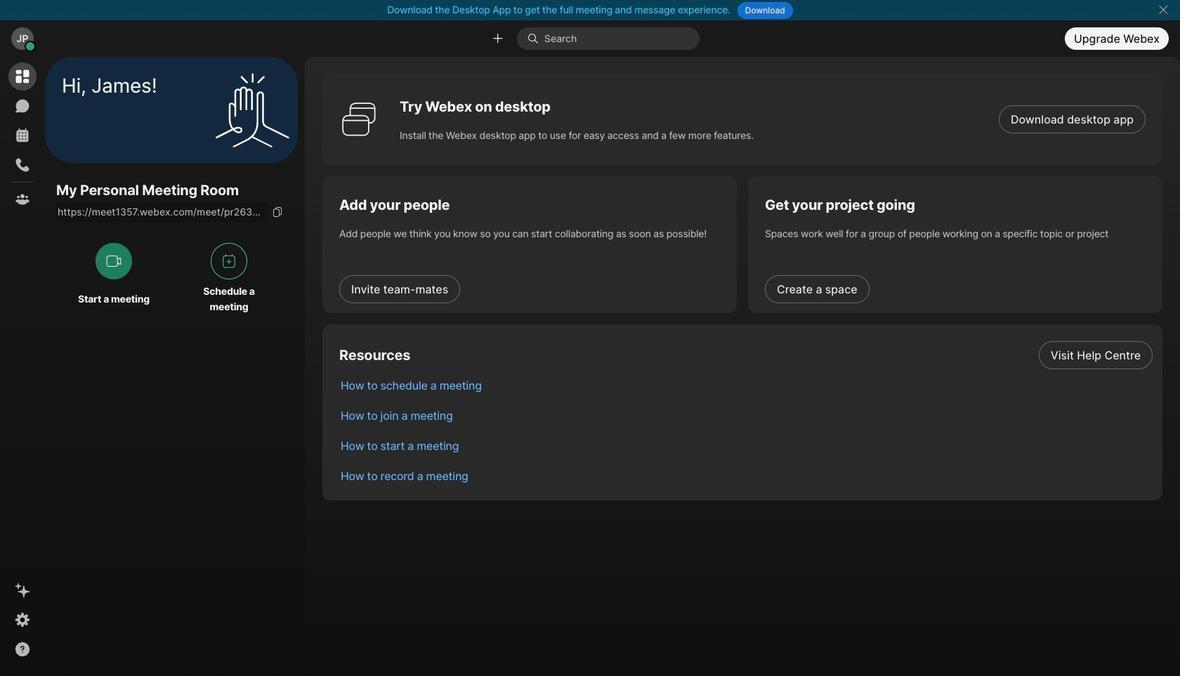 Task type: describe. For each thing, give the bounding box(es) containing it.
1 list item from the top
[[330, 340, 1163, 370]]

3 list item from the top
[[330, 401, 1163, 431]]

cancel_16 image
[[1158, 4, 1169, 15]]

two hands high-fiving image
[[210, 68, 294, 152]]

webex tab list
[[8, 63, 37, 214]]



Task type: vqa. For each thing, say whether or not it's contained in the screenshot.
the Meetings image
no



Task type: locate. For each thing, give the bounding box(es) containing it.
5 list item from the top
[[330, 461, 1163, 491]]

list item
[[330, 340, 1163, 370], [330, 370, 1163, 401], [330, 401, 1163, 431], [330, 431, 1163, 461], [330, 461, 1163, 491]]

2 list item from the top
[[330, 370, 1163, 401]]

None text field
[[56, 203, 267, 222]]

4 list item from the top
[[330, 431, 1163, 461]]

navigation
[[0, 57, 45, 677]]



